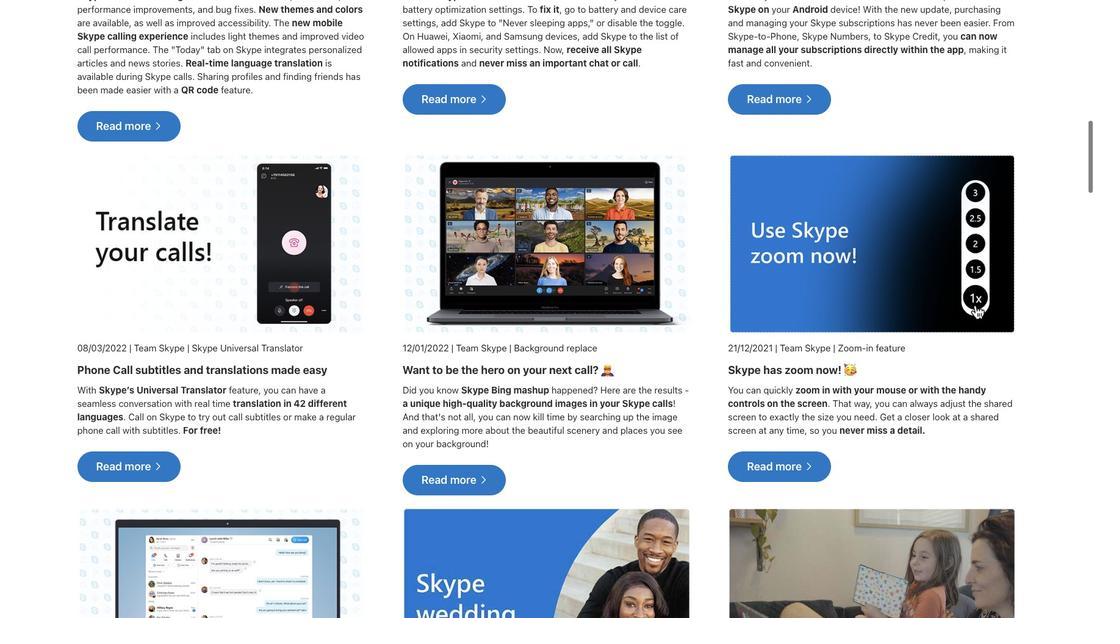 Task type: locate. For each thing, give the bounding box(es) containing it.
during
[[116, 71, 143, 82]]

zoom inside zoom in with your mouse or with the handy controls on the screen
[[796, 385, 820, 396]]

and left bug
[[198, 4, 213, 15]]

with right the easier
[[154, 84, 171, 95]]

to
[[528, 4, 538, 15]]

0 horizontal spatial it
[[554, 4, 560, 15]]

subscriptions inside the can now manage all your subscriptions directly within the app
[[801, 44, 862, 55]]

themes inside includes light themes and improved video call performance. the "today" tab on skype integrates personalized articles and news stories.
[[249, 30, 280, 41]]

at down adjust
[[953, 412, 961, 423]]

0 vertical spatial zoom
[[785, 364, 814, 377]]

and down emoticons,
[[316, 4, 333, 15]]

to down controls
[[759, 412, 767, 423]]

translation up finding
[[275, 57, 323, 68]]

as down improvements,
[[165, 17, 174, 28]]

well
[[146, 17, 162, 28]]

0 vertical spatial add
[[441, 17, 457, 28]]

can up 42
[[281, 385, 296, 396]]

detail.
[[898, 425, 926, 436]]

huawei,
[[417, 30, 450, 41]]

1 vertical spatial been
[[77, 84, 98, 95]]

zoom
[[785, 364, 814, 377], [796, 385, 820, 396]]

you can quickly
[[728, 385, 796, 396]]

or up always
[[909, 385, 918, 396]]

in inside "translation in 42 different languages"
[[284, 398, 292, 409]]

personalized
[[309, 44, 362, 55]]

and inside , making it fast and convenient.
[[747, 57, 762, 68]]

skype-
[[728, 30, 758, 41]]

all inside receive all skype notifications
[[602, 44, 612, 55]]

🥳
[[844, 364, 857, 377]]

0 horizontal spatial are
[[77, 17, 90, 28]]

2 horizontal spatial has
[[898, 17, 913, 28]]

0 horizontal spatial at
[[759, 425, 767, 436]]

2 battery from the left
[[589, 4, 619, 15]]

the left list
[[640, 30, 654, 41]]

has up 'quickly'
[[764, 364, 783, 377]]

2 vertical spatial has
[[764, 364, 783, 377]]

1 horizontal spatial miss
[[867, 425, 888, 436]]

1 vertical spatial themes
[[249, 30, 280, 41]]

0 horizontal spatial the
[[153, 44, 169, 55]]

1 battery from the left
[[403, 4, 433, 15]]

0 vertical spatial now
[[979, 30, 998, 41]]

new up bug
[[222, 0, 240, 1]]

0 horizontal spatial universal
[[137, 385, 178, 396]]

you up app
[[943, 30, 959, 41]]


[[479, 95, 487, 103], [805, 95, 813, 103], [154, 122, 162, 130], [154, 463, 162, 471], [805, 463, 813, 471], [479, 476, 487, 484]]

the inside device! with the new update, purchasing and managing your skype subscriptions has never been easier. from skype-to-phone, skype numbers, to skype credit, you
[[885, 4, 899, 15]]

of
[[671, 30, 679, 41]]

a
[[174, 84, 179, 95], [321, 385, 326, 396], [403, 398, 408, 409], [319, 412, 324, 423], [898, 412, 903, 423], [964, 412, 968, 423], [890, 425, 895, 436]]

your down 'android'
[[790, 17, 808, 28]]

been down update, on the right of the page
[[941, 17, 962, 28]]

stories.
[[152, 57, 183, 68]]

zoom down 21/12/2021 | team skype | zoom-in feature
[[785, 364, 814, 377]]

themes down accessibility.
[[249, 30, 280, 41]]

toggle.
[[656, 17, 685, 28]]

1 vertical spatial time
[[212, 398, 231, 409]]

be for may
[[622, 0, 632, 1]]

disable
[[608, 17, 638, 28]]

. inside . call on skype to try out call subtitles or make a regular phone call with subtitles.
[[123, 412, 126, 423]]

mobile
[[313, 17, 343, 28]]

happened?
[[552, 385, 598, 396]]

| up ​​​want to be the hero on your next call? 🦸
[[510, 343, 512, 354]]

1 vertical spatial improved
[[300, 30, 339, 41]]

video
[[342, 30, 364, 41]]

0 horizontal spatial as
[[134, 17, 144, 28]]

0 vertical spatial made
[[101, 84, 124, 95]]

0 horizontal spatial has
[[346, 71, 361, 82]]

, left making on the top of page
[[964, 44, 967, 55]]

! and that's not all, you can now kill time by searching up the image and exploring more about the beautiful scenery and places you see on your background!
[[403, 398, 683, 449]]

1 horizontal spatial be
[[622, 0, 632, 1]]

convenient.
[[765, 57, 813, 68]]

time inside feature, you can have a seamless conversation with real time
[[212, 398, 231, 409]]

settings. up "never
[[489, 4, 525, 15]]

0 vertical spatial time
[[209, 57, 229, 68]]

1 team from the left
[[134, 343, 157, 354]]

1 horizontal spatial has
[[764, 364, 783, 377]]

, inside the , go to battery and device care settings, add skype to "never sleeping apps," or disable the toggle. on huawei, xiaomi, and samsung devices, add skype to the list of allowed apps in security settings. now,
[[560, 4, 562, 15]]

you down the size
[[822, 425, 837, 436]]

1 horizontal spatial improved
[[300, 30, 339, 41]]

0 vertical spatial call
[[113, 364, 133, 377]]

1 vertical spatial subtitles
[[245, 412, 281, 423]]

1 horizontal spatial never
[[840, 425, 865, 436]]

0 vertical spatial shared
[[985, 398, 1013, 409]]

receive
[[567, 44, 599, 55]]

has
[[898, 17, 913, 28], [346, 71, 361, 82], [764, 364, 783, 377]]

42
[[294, 398, 306, 409]]

and down real-time language translation
[[265, 71, 281, 82]]

more down notifications
[[450, 93, 477, 106]]

1 vertical spatial the
[[153, 44, 169, 55]]

picture of james and naya for their wedding photoshoot. image
[[403, 508, 692, 618]]

1 horizontal spatial team
[[456, 343, 479, 354]]

0 horizontal spatial made
[[101, 84, 124, 95]]

1 horizontal spatial are
[[623, 385, 636, 396]]

0 vertical spatial be
[[622, 0, 632, 1]]

can down mouse
[[893, 398, 908, 409]]

the inside did you know skype bing mashup happened? here are the results - a unique high-quality background images in your skype calls
[[639, 385, 652, 396]]

1 vertical spatial made
[[271, 364, 301, 377]]

a down different
[[319, 412, 324, 423]]

2 | from the left
[[187, 343, 190, 354]]

2 all from the left
[[766, 44, 777, 55]]

handy
[[959, 385, 987, 396]]

to
[[653, 0, 661, 1], [578, 4, 586, 15], [488, 17, 496, 28], [629, 30, 638, 41], [874, 30, 882, 41], [432, 364, 443, 377], [188, 412, 196, 423], [759, 412, 767, 423]]

within
[[901, 44, 928, 55]]

skype inside . call on skype to try out call subtitles or make a regular phone call with subtitles.
[[159, 412, 185, 423]]

1 horizontal spatial ,
[[964, 44, 967, 55]]

2 horizontal spatial never
[[915, 17, 938, 28]]

now inside the can now manage all your subscriptions directly within the app
[[979, 30, 998, 41]]

miss
[[507, 57, 528, 68], [867, 425, 888, 436]]

be left due at top right
[[622, 0, 632, 1]]

and up skype-
[[728, 17, 744, 28]]

0 vertical spatial themes
[[281, 4, 314, 15]]

12/01/2022
[[403, 343, 449, 354]]

or right apps,"
[[597, 17, 605, 28]]

1 horizontal spatial now
[[979, 30, 998, 41]]

exploring
[[421, 425, 459, 436]]

read more  down subtitles.
[[96, 460, 162, 473]]

2 team from the left
[[456, 343, 479, 354]]

new left update, on the right of the page
[[901, 4, 918, 15]]

improved inside includes light themes and improved video call performance. the "today" tab on skype integrates personalized articles and news stories.
[[300, 30, 339, 41]]

. inside . that way, you can always adjust the shared screen to exactly the size you need. get a closer look at a shared screen at any time, so you
[[828, 398, 831, 409]]

friends
[[314, 71, 343, 82]]

0 vertical spatial the
[[274, 17, 290, 28]]

more down all,
[[462, 425, 483, 436]]

zoom down ​​skype has zoom now! 🥳
[[796, 385, 820, 396]]

0 vertical spatial universal
[[220, 343, 259, 354]]

are right here at the bottom right of page
[[623, 385, 636, 396]]

a left qr
[[174, 84, 179, 95]]

the left results
[[639, 385, 652, 396]]

has up within
[[898, 17, 913, 28]]

1 horizontal spatial all
[[766, 44, 777, 55]]

be for to
[[446, 364, 459, 377]]

with down the conversation
[[123, 425, 140, 436]]

it inside , making it fast and convenient.
[[1002, 44, 1007, 55]]

may
[[602, 0, 619, 1]]

0 vertical spatial .
[[639, 57, 641, 68]]

profiles
[[232, 71, 263, 82]]

read more  down convenient.
[[747, 93, 813, 106]]

0 horizontal spatial now
[[514, 412, 531, 423]]

universal up translations
[[220, 343, 259, 354]]

on inside ! and that's not all, you can now kill time by searching up the image and exploring more about the beautiful scenery and places you see on your background!
[[403, 438, 413, 449]]

settings. down samsung
[[505, 44, 541, 55]]

not
[[448, 412, 462, 423]]

the up adjust
[[942, 385, 957, 396]]

1 horizontal spatial as
[[165, 17, 174, 28]]

1 horizontal spatial at
[[953, 412, 961, 423]]

your down here at the bottom right of page
[[600, 398, 620, 409]]

.
[[639, 57, 641, 68], [828, 398, 831, 409], [123, 412, 126, 423]]

articles
[[77, 57, 108, 68]]

improved down mobile
[[300, 30, 339, 41]]

settings. inside the , go to battery and device care settings, add skype to "never sleeping apps," or disable the toggle. on huawei, xiaomi, and samsung devices, add skype to the list of allowed apps in security settings. now,
[[505, 44, 541, 55]]

. for . that way, you can always adjust the shared screen to exactly the size you need. get a closer look at a shared screen at any time, so you
[[828, 398, 831, 409]]

now!
[[816, 364, 842, 377]]

call inside . call on skype to try out call subtitles or make a regular phone call with subtitles.
[[128, 412, 144, 423]]

never up credit,
[[915, 17, 938, 28]]

never miss a detail.
[[840, 425, 926, 436]]

1 horizontal spatial new
[[292, 17, 311, 28]]

been inside is available during skype calls. sharing profiles and finding friends has been made easier with a
[[77, 84, 98, 95]]

seamless
[[77, 398, 116, 409]]

conversation
[[119, 398, 172, 409]]

miss left "an"
[[507, 57, 528, 68]]

call up skype's
[[113, 364, 133, 377]]

your inside device! with the new update, purchasing and managing your skype subscriptions has never been easier. from skype-to-phone, skype numbers, to skype credit, you
[[790, 17, 808, 28]]

1 vertical spatial it
[[1002, 44, 1007, 55]]

the inside includes light themes and improved video call performance. the "today" tab on skype integrates personalized articles and news stories.
[[153, 44, 169, 55]]

to down disable in the top of the page
[[629, 30, 638, 41]]

1 horizontal spatial it
[[1002, 44, 1007, 55]]

2 horizontal spatial .
[[828, 398, 831, 409]]

you up unique
[[419, 385, 434, 396]]

in down now!
[[823, 385, 831, 396]]

subscriptions up the can now manage all your subscriptions directly within the app
[[839, 17, 895, 28]]

different
[[308, 398, 347, 409]]

improved inside new themes and colors are available, as well as improved accessibility. the
[[177, 17, 216, 28]]

you up get
[[875, 398, 890, 409]]

can up about
[[496, 412, 511, 423]]

1 vertical spatial translation
[[233, 398, 281, 409]]

. left that
[[828, 398, 831, 409]]

and up security
[[486, 30, 502, 41]]

time
[[209, 57, 229, 68], [212, 398, 231, 409], [547, 412, 565, 423]]

2 horizontal spatial new
[[901, 4, 918, 15]]

0 horizontal spatial be
[[446, 364, 459, 377]]

be inside this may be due to battery optimization settings. to
[[622, 0, 632, 1]]

easier
[[126, 84, 151, 95]]

performance
[[77, 4, 131, 15]]

1 vertical spatial with
[[77, 385, 96, 396]]

1 vertical spatial add
[[583, 30, 599, 41]]

new inside new mobile skype calling experience
[[292, 17, 311, 28]]

, for go
[[560, 4, 562, 15]]

the right up
[[637, 412, 650, 423]]

translations
[[206, 364, 269, 377]]

08/03/2022 | team skype | skype universal translator
[[77, 343, 303, 354]]

managing
[[746, 17, 787, 28]]

miss down get
[[867, 425, 888, 436]]

0 horizontal spatial themes
[[249, 30, 280, 41]]

time for you
[[212, 398, 231, 409]]

team right 12/01/2022
[[456, 343, 479, 354]]

picture of telephone with call translation option and text translate your call image
[[77, 154, 366, 334]]

0 vertical spatial subtitles
[[135, 364, 181, 377]]

battery inside the , go to battery and device care settings, add skype to "never sleeping apps," or disable the toggle. on huawei, xiaomi, and samsung devices, add skype to the list of allowed apps in security settings. now,
[[589, 4, 619, 15]]

the
[[274, 17, 290, 28], [153, 44, 169, 55]]

improved
[[177, 17, 216, 28], [300, 30, 339, 41]]

0 vertical spatial settings.
[[489, 4, 525, 15]]

accessibility.
[[218, 17, 271, 28]]

screen
[[798, 398, 828, 409], [728, 412, 757, 423], [728, 425, 757, 436]]

time for and
[[547, 412, 565, 423]]

0 vertical spatial ,
[[560, 4, 562, 15]]

a down did on the left
[[403, 398, 408, 409]]

0 horizontal spatial new
[[222, 0, 240, 1]]

0 horizontal spatial team
[[134, 343, 157, 354]]

and
[[403, 412, 420, 423]]

themes down emoticons,
[[281, 4, 314, 15]]

| up ​​phone call subtitles and translations made easy
[[187, 343, 190, 354]]

are
[[77, 17, 90, 28], [623, 385, 636, 396]]

, for making
[[964, 44, 967, 55]]

subtitles inside . call on skype to try out call subtitles or make a regular phone call with subtitles.
[[245, 412, 281, 423]]

so
[[810, 425, 820, 436]]

update,
[[921, 4, 952, 15]]

1 vertical spatial subscriptions
[[801, 44, 862, 55]]

3 | from the left
[[452, 343, 454, 354]]

or right chat
[[611, 57, 621, 68]]

feature, you can have a seamless conversation with real time
[[77, 385, 326, 409]]

0 horizontal spatial all
[[602, 44, 612, 55]]

5 | from the left
[[776, 343, 778, 354]]

skype inside receive all skype notifications
[[614, 44, 642, 55]]

read more  down any
[[747, 460, 813, 473]]

or inside . call on skype to try out call subtitles or make a regular phone call with subtitles.
[[283, 412, 292, 423]]

with up seamless
[[77, 385, 96, 396]]

know
[[437, 385, 459, 396]]

| left zoom-
[[834, 343, 836, 354]]

0 horizontal spatial ,
[[560, 4, 562, 15]]

0 vertical spatial new
[[222, 0, 240, 1]]

translation inside "translation in 42 different languages"
[[233, 398, 281, 409]]

now down background
[[514, 412, 531, 423]]

android
[[793, 4, 829, 15]]

| right 12/01/2022
[[452, 343, 454, 354]]

in inside the , go to battery and device care settings, add skype to "never sleeping apps," or disable the toggle. on huawei, xiaomi, and samsung devices, add skype to the list of allowed apps in security settings. now,
[[460, 44, 467, 55]]

time up beautiful
[[547, 412, 565, 423]]

and inside is available during skype calls. sharing profiles and finding friends has been made easier with a
[[265, 71, 281, 82]]

add up receive
[[583, 30, 599, 41]]

feature.
[[221, 84, 253, 95]]

and down manage
[[747, 57, 762, 68]]

or left make
[[283, 412, 292, 423]]

scenery
[[567, 425, 600, 436]]

1 horizontal spatial been
[[941, 17, 962, 28]]

with inside feature, you can have a seamless conversation with real time
[[175, 398, 192, 409]]

the up exactly at bottom right
[[781, 398, 795, 409]]

, inside , making it fast and convenient.
[[964, 44, 967, 55]]

out
[[212, 412, 226, 423]]

care
[[669, 4, 687, 15]]

0 horizontal spatial translator
[[181, 385, 227, 396]]

1 all from the left
[[602, 44, 612, 55]]

​​​want
[[403, 364, 430, 377]]

with up that
[[833, 385, 852, 396]]

made inside is available during skype calls. sharing profiles and finding friends has been made easier with a
[[101, 84, 124, 95]]

1 vertical spatial universal
[[137, 385, 178, 396]]

you down 'image'
[[650, 425, 666, 436]]

a right get
[[898, 412, 903, 423]]

more inside ! and that's not all, you can now kill time by searching up the image and exploring more about the beautiful scenery and places you see on your background!
[[462, 425, 483, 436]]

call up articles
[[77, 44, 91, 55]]

time inside ! and that's not all, you can now kill time by searching up the image and exploring more about the beautiful scenery and places you see on your background!
[[547, 412, 565, 423]]

on inside . call on skype to try out call subtitles or make a regular phone call with subtitles.
[[147, 412, 157, 423]]

1 vertical spatial be
[[446, 364, 459, 377]]

real-
[[186, 57, 209, 68]]

1 vertical spatial never
[[479, 57, 504, 68]]

1 vertical spatial ,
[[964, 44, 967, 55]]

read down any
[[747, 460, 773, 473]]

time down tab at the top left of page
[[209, 57, 229, 68]]

includes light themes and improved video call performance. the "today" tab on skype integrates personalized articles and news stories.
[[77, 30, 364, 68]]

can inside ! and that's not all, you can now kill time by searching up the image and exploring more about the beautiful scenery and places you see on your background!
[[496, 412, 511, 423]]

, go to battery and device care settings, add skype to "never sleeping apps," or disable the toggle. on huawei, xiaomi, and samsung devices, add skype to the list of allowed apps in security settings. now,
[[403, 4, 687, 55]]

​​skype
[[728, 364, 761, 377]]

colors
[[335, 4, 363, 15]]

0 horizontal spatial improved
[[177, 17, 216, 28]]

been
[[941, 17, 962, 28], [77, 84, 98, 95]]

your inside ! and that's not all, you can now kill time by searching up the image and exploring more about the beautiful scenery and places you see on your background!
[[416, 438, 434, 449]]

purchasing
[[955, 4, 1001, 15]]

call
[[113, 364, 133, 377], [128, 412, 144, 423]]

and down and
[[403, 425, 418, 436]]

themes inside new themes and colors are available, as well as improved accessibility. the
[[281, 4, 314, 15]]

to right the ​​​want
[[432, 364, 443, 377]]

0 vertical spatial been
[[941, 17, 962, 28]]

or inside the , go to battery and device care settings, add skype to "never sleeping apps," or disable the toggle. on huawei, xiaomi, and samsung devices, add skype to the list of allowed apps in security settings. now,
[[597, 17, 605, 28]]

available,
[[93, 17, 132, 28]]

1 | from the left
[[129, 343, 132, 354]]

0 vertical spatial translator
[[261, 343, 303, 354]]

1 horizontal spatial battery
[[589, 4, 619, 15]]

with up bug
[[202, 0, 220, 1]]

0 vertical spatial are
[[77, 17, 90, 28]]

2 vertical spatial .
[[123, 412, 126, 423]]

kill
[[533, 412, 545, 423]]

be
[[622, 0, 632, 1], [446, 364, 459, 377]]

,
[[560, 4, 562, 15], [964, 44, 967, 55]]

| right the "08/03/2022"
[[129, 343, 132, 354]]

read down background!
[[422, 474, 448, 487]]

as left well
[[134, 17, 144, 28]]

0 vertical spatial it
[[554, 4, 560, 15]]

or inside zoom in with your mouse or with the handy controls on the screen
[[909, 385, 918, 396]]

1 vertical spatial has
[[346, 71, 361, 82]]

background
[[514, 343, 564, 354]]

it
[[554, 4, 560, 15], [1002, 44, 1007, 55]]

0 vertical spatial miss
[[507, 57, 528, 68]]

call for subtitles
[[113, 364, 133, 377]]

device
[[639, 4, 667, 15]]

1 horizontal spatial subtitles
[[245, 412, 281, 423]]

to left 'try'
[[188, 412, 196, 423]]

next
[[549, 364, 572, 377]]

and inside new themes and colors are available, as well as improved accessibility. the
[[316, 4, 333, 15]]

1 vertical spatial .
[[828, 398, 831, 409]]

1 vertical spatial zoom
[[796, 385, 820, 396]]

read more 
[[422, 93, 487, 106], [747, 93, 813, 106], [96, 120, 162, 132], [96, 460, 162, 473], [747, 460, 813, 473], [422, 474, 487, 487]]

never down the need.
[[840, 425, 865, 436]]

team up with skype's universal translator
[[134, 343, 157, 354]]

0 vertical spatial has
[[898, 17, 913, 28]]

0 vertical spatial at
[[953, 412, 961, 423]]

1 horizontal spatial add
[[583, 30, 599, 41]]

. call on skype to try out call subtitles or make a regular phone call with subtitles.
[[77, 412, 356, 436]]

the
[[885, 4, 899, 15], [640, 17, 654, 28], [640, 30, 654, 41], [931, 44, 945, 55], [461, 364, 479, 377], [639, 385, 652, 396], [942, 385, 957, 396], [781, 398, 795, 409], [969, 398, 982, 409], [637, 412, 650, 423], [802, 412, 816, 423], [512, 425, 526, 436]]

call inside includes light themes and improved video call performance. the "today" tab on skype integrates personalized articles and news stories.
[[77, 44, 91, 55]]

that's
[[422, 412, 446, 423]]

manage
[[728, 44, 764, 55]]

0 vertical spatial subscriptions
[[839, 17, 895, 28]]

picture of zoom in controls in skype shared screen image
[[728, 154, 1017, 334]]

0 horizontal spatial battery
[[403, 4, 433, 15]]

3 team from the left
[[780, 343, 803, 354]]

0 horizontal spatial subtitles
[[135, 364, 181, 377]]

0 vertical spatial with
[[863, 4, 883, 15]]

and down 08/03/2022 | team skype | skype universal translator
[[184, 364, 204, 377]]

with inside is available during skype calls. sharing profiles and finding friends has been made easier with a
[[154, 84, 171, 95]]

0 vertical spatial never
[[915, 17, 938, 28]]

a inside . call on skype to try out call subtitles or make a regular phone call with subtitles.
[[319, 412, 324, 423]]



Task type: vqa. For each thing, say whether or not it's contained in the screenshot.
"Articles"
yes



Task type: describe. For each thing, give the bounding box(es) containing it.
improvements,
[[133, 4, 195, 15]]

the down handy
[[969, 398, 982, 409]]

1 horizontal spatial universal
[[220, 343, 259, 354]]

the inside the can now manage all your subscriptions directly within the app
[[931, 44, 945, 55]]

0 horizontal spatial never
[[479, 57, 504, 68]]

can inside . that way, you can always adjust the shared screen to exactly the size you need. get a closer look at a shared screen at any time, so you
[[893, 398, 908, 409]]

1 vertical spatial shared
[[971, 412, 999, 423]]

fixes.
[[234, 4, 256, 15]]

you
[[728, 385, 744, 396]]

adjust
[[941, 398, 966, 409]]

size
[[818, 412, 834, 423]]

with inside . call on skype to try out call subtitles or make a regular phone call with subtitles.
[[123, 425, 140, 436]]

your inside the can now manage all your subscriptions directly within the app
[[779, 44, 799, 55]]

numbers,
[[831, 30, 871, 41]]

a down adjust
[[964, 412, 968, 423]]

notifications
[[403, 57, 459, 68]]

settings. inside this may be due to battery optimization settings. to
[[489, 4, 525, 15]]

free!
[[200, 425, 221, 436]]

skype inside new mobile skype calling experience
[[77, 30, 105, 41]]

call?
[[575, 364, 599, 377]]

sleeping
[[530, 17, 565, 28]]

exactly
[[770, 412, 800, 423]]

important
[[543, 57, 587, 68]]

2 as from the left
[[165, 17, 174, 28]]

you down that
[[837, 412, 852, 423]]

​​​want to be the hero on your next call? 🦸
[[403, 364, 614, 377]]

team for be
[[456, 343, 479, 354]]

searching
[[580, 412, 621, 423]]

closer
[[905, 412, 931, 423]]

devices,
[[546, 30, 580, 41]]

mashup
[[514, 385, 550, 396]]

1 vertical spatial screen
[[728, 412, 757, 423]]

on right "hero"
[[508, 364, 521, 377]]

you inside feature, you can have a seamless conversation with real time
[[264, 385, 279, 396]]

quality
[[467, 398, 497, 409]]

read down convenient.
[[747, 93, 773, 106]]

read more  down background!
[[422, 474, 487, 487]]

regular
[[327, 412, 356, 423]]

picture of a mother and daughter on a skype call with granddad. image
[[728, 508, 1017, 618]]

your inside did you know skype bing mashup happened? here are the results - a unique high-quality background images in your skype calls
[[600, 398, 620, 409]]

any
[[770, 425, 784, 436]]

and inside with new illustrations, emoticons, performance improvements, and bug fixes.
[[198, 4, 213, 15]]

battery inside this may be due to battery optimization settings. to
[[403, 4, 433, 15]]

call for on
[[128, 412, 144, 423]]

this
[[582, 0, 599, 1]]

a inside is available during skype calls. sharing profiles and finding friends has been made easier with a
[[174, 84, 179, 95]]

21/12/2021 | team skype | zoom-in feature
[[728, 343, 906, 354]]

-
[[685, 385, 689, 396]]

and down security
[[461, 57, 477, 68]]

a inside did you know skype bing mashup happened? here are the results - a unique high-quality background images in your skype calls
[[403, 398, 408, 409]]

subscriptions inside device! with the new update, purchasing and managing your skype subscriptions has never been easier. from skype-to-phone, skype numbers, to skype credit, you
[[839, 17, 895, 28]]

and down performance.
[[110, 57, 126, 68]]

can inside the can now manage all your subscriptions directly within the app
[[961, 30, 977, 41]]

to inside . call on skype to try out call subtitles or make a regular phone call with subtitles.
[[188, 412, 196, 423]]

beautiful
[[528, 425, 565, 436]]

21/12/2021
[[728, 343, 773, 354]]

can inside feature, you can have a seamless conversation with real time
[[281, 385, 296, 396]]

0 horizontal spatial add
[[441, 17, 457, 28]]

1 horizontal spatial made
[[271, 364, 301, 377]]

the right about
[[512, 425, 526, 436]]

all inside the can now manage all your subscriptions directly within the app
[[766, 44, 777, 55]]

on up managing
[[758, 4, 770, 15]]

to inside device! with the new update, purchasing and managing your skype subscriptions has never been easier. from skype-to-phone, skype numbers, to skype credit, you
[[874, 30, 882, 41]]

read down phone
[[96, 460, 122, 473]]

includes
[[191, 30, 226, 41]]

due
[[635, 0, 650, 1]]

been inside device! with the new update, purchasing and managing your skype subscriptions has never been easier. from skype-to-phone, skype numbers, to skype credit, you
[[941, 17, 962, 28]]

settings,
[[403, 17, 439, 28]]

new inside device! with the new update, purchasing and managing your skype subscriptions has never been easier. from skype-to-phone, skype numbers, to skype credit, you
[[901, 4, 918, 15]]

in inside did you know skype bing mashup happened? here are the results - a unique high-quality background images in your skype calls
[[590, 398, 598, 409]]

emoticons,
[[295, 0, 341, 1]]

optimization
[[435, 4, 487, 15]]

you down quality
[[478, 412, 494, 423]]

and up disable in the top of the page
[[621, 4, 637, 15]]

read down available
[[96, 120, 122, 132]]

on inside includes light themes and improved video call performance. the "today" tab on skype integrates personalized articles and news stories.
[[223, 44, 234, 55]]

a inside feature, you can have a seamless conversation with real time
[[321, 385, 326, 396]]

credit,
[[913, 30, 941, 41]]

unique
[[410, 398, 441, 409]]

. that way, you can always adjust the shared screen to exactly the size you need. get a closer look at a shared screen at any time, so you
[[728, 398, 1013, 436]]

easy
[[303, 364, 328, 377]]

new inside with new illustrations, emoticons, performance improvements, and bug fixes.
[[222, 0, 240, 1]]

​​skype has zoom now! 🥳
[[728, 364, 857, 377]]

mouse
[[877, 385, 907, 396]]

picture of bing background in action image
[[403, 154, 692, 334]]

read more  down notifications
[[422, 93, 487, 106]]

zoom in with your mouse or with the handy controls on the screen
[[728, 385, 987, 409]]

the down device
[[640, 17, 654, 28]]

to-
[[758, 30, 771, 41]]

and inside device! with the new update, purchasing and managing your skype subscriptions has never been easier. from skype-to-phone, skype numbers, to skype credit, you
[[728, 17, 744, 28]]

are inside did you know skype bing mashup happened? here are the results - a unique high-quality background images in your skype calls
[[623, 385, 636, 396]]

device! with the new update, purchasing and managing your skype subscriptions has never been easier. from skype-to-phone, skype numbers, to skype credit, you
[[728, 4, 1015, 41]]

with skype's universal translator
[[77, 385, 227, 396]]

to down this
[[578, 4, 586, 15]]

more down the easier
[[125, 120, 151, 132]]

an
[[530, 57, 541, 68]]

news
[[128, 57, 150, 68]]

4 | from the left
[[510, 343, 512, 354]]

has inside is available during skype calls. sharing profiles and finding friends has been made easier with a
[[346, 71, 361, 82]]

your up mashup
[[523, 364, 547, 377]]

skype inside is available during skype calls. sharing profiles and finding friends has been made easier with a
[[145, 71, 171, 82]]

read more  down the easier
[[96, 120, 162, 132]]

try
[[199, 412, 210, 423]]

1 horizontal spatial .
[[639, 57, 641, 68]]

call down languages
[[106, 425, 120, 436]]

your inside zoom in with your mouse or with the handy controls on the screen
[[854, 385, 875, 396]]

"never
[[499, 17, 528, 28]]

all,
[[464, 412, 476, 423]]

from
[[994, 17, 1015, 28]]

experience
[[139, 30, 188, 41]]

feature,
[[229, 385, 261, 396]]

more down subtitles.
[[125, 460, 151, 473]]

places
[[621, 425, 648, 436]]

now inside ! and that's not all, you can now kill time by searching up the image and exploring more about the beautiful scenery and places you see on your background!
[[514, 412, 531, 423]]

see
[[668, 425, 683, 436]]

a down get
[[890, 425, 895, 436]]

in inside zoom in with your mouse or with the handy controls on the screen
[[823, 385, 831, 396]]

your up managing
[[772, 4, 791, 15]]

are inside new themes and colors are available, as well as improved accessibility. the
[[77, 17, 90, 28]]

​​phone
[[77, 364, 110, 377]]

new skype messaging experience. image
[[77, 508, 366, 618]]

fix it
[[540, 4, 560, 15]]

xiaomi,
[[453, 30, 484, 41]]

get
[[880, 412, 895, 423]]

more down convenient.
[[776, 93, 802, 106]]

12/01/2022 | team skype | background replace
[[403, 343, 598, 354]]

!
[[673, 398, 676, 409]]

real-time language translation
[[186, 57, 323, 68]]

the left "hero"
[[461, 364, 479, 377]]

skype inside includes light themes and improved video call performance. the "today" tab on skype integrates personalized articles and news stories.
[[236, 44, 262, 55]]

0 horizontal spatial miss
[[507, 57, 528, 68]]

with inside with new illustrations, emoticons, performance improvements, and bug fixes.
[[202, 0, 220, 1]]

screen inside zoom in with your mouse or with the handy controls on the screen
[[798, 398, 828, 409]]

1 as from the left
[[134, 17, 144, 28]]

more down background!
[[450, 474, 477, 487]]

the up the 'so' at right bottom
[[802, 412, 816, 423]]

with inside device! with the new update, purchasing and managing your skype subscriptions has never been easier. from skype-to-phone, skype numbers, to skype credit, you
[[863, 4, 883, 15]]

chat
[[589, 57, 609, 68]]

about
[[486, 425, 510, 436]]

team for zoom
[[780, 343, 803, 354]]

read down notifications
[[422, 93, 448, 106]]

08/03/2022
[[77, 343, 127, 354]]

the inside new themes and colors are available, as well as improved accessibility. the
[[274, 17, 290, 28]]

with up always
[[920, 385, 940, 396]]

is available during skype calls. sharing profiles and finding friends has been made easier with a
[[77, 57, 361, 95]]

call right out
[[229, 412, 243, 423]]

in left feature
[[867, 343, 874, 354]]

go
[[565, 4, 575, 15]]

time,
[[787, 425, 808, 436]]

samsung
[[504, 30, 543, 41]]

on inside zoom in with your mouse or with the handy controls on the screen
[[767, 398, 779, 409]]

🦸
[[601, 364, 614, 377]]

1 horizontal spatial translator
[[261, 343, 303, 354]]

never inside device! with the new update, purchasing and managing your skype subscriptions has never been easier. from skype-to-phone, skype numbers, to skype credit, you
[[915, 17, 938, 28]]

2 vertical spatial screen
[[728, 425, 757, 436]]

1 vertical spatial miss
[[867, 425, 888, 436]]

image
[[652, 412, 678, 423]]

did
[[403, 385, 417, 396]]

background
[[500, 398, 553, 409]]

easier.
[[964, 17, 991, 28]]

more down time, at bottom right
[[776, 460, 802, 473]]

images
[[555, 398, 588, 409]]

0 vertical spatial translation
[[275, 57, 323, 68]]

skype's
[[99, 385, 134, 396]]

and up integrates
[[282, 30, 298, 41]]

6 | from the left
[[834, 343, 836, 354]]

can up controls
[[746, 385, 761, 396]]

has inside device! with the new update, purchasing and managing your skype subscriptions has never been easier. from skype-to-phone, skype numbers, to skype credit, you
[[898, 17, 913, 28]]

for free!
[[181, 425, 221, 436]]

high-
[[443, 398, 467, 409]]

and down searching
[[603, 425, 618, 436]]

on
[[403, 30, 415, 41]]

sharing
[[197, 71, 229, 82]]

1 vertical spatial at
[[759, 425, 767, 436]]

fix
[[540, 4, 551, 15]]

is
[[325, 57, 332, 68]]

0 horizontal spatial with
[[77, 385, 96, 396]]

to inside . that way, you can always adjust the shared screen to exactly the size you need. get a closer look at a shared screen at any time, so you
[[759, 412, 767, 423]]

you inside device! with the new update, purchasing and managing your skype subscriptions has never been easier. from skype-to-phone, skype numbers, to skype credit, you
[[943, 30, 959, 41]]

new themes and colors are available, as well as improved accessibility. the
[[77, 4, 363, 28]]

call right chat
[[623, 57, 639, 68]]

to left "never
[[488, 17, 496, 28]]

phone
[[77, 425, 103, 436]]

team for subtitles
[[134, 343, 157, 354]]

to inside this may be due to battery optimization settings. to
[[653, 0, 661, 1]]

you inside did you know skype bing mashup happened? here are the results - a unique high-quality background images in your skype calls
[[419, 385, 434, 396]]

. for . call on skype to try out call subtitles or make a regular phone call with subtitles.
[[123, 412, 126, 423]]



